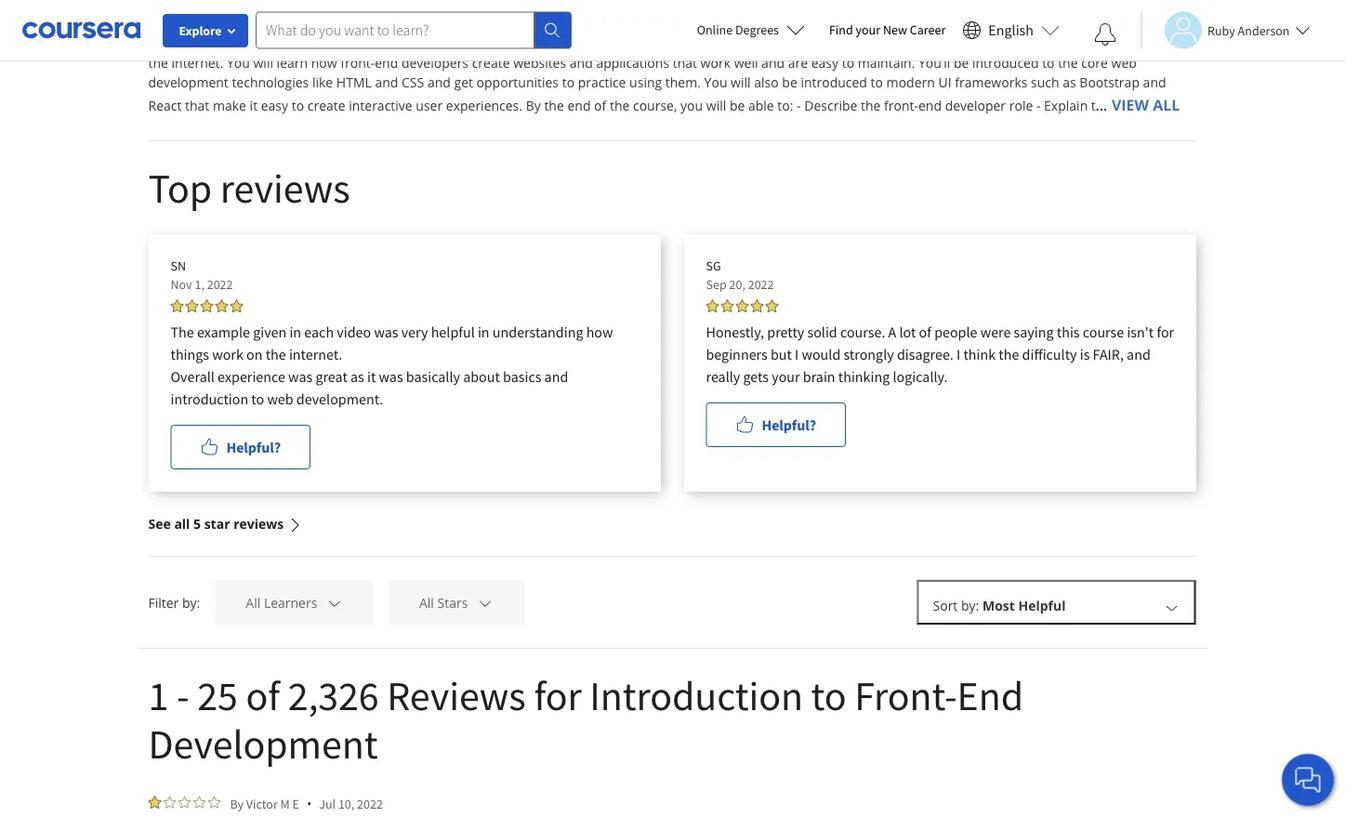 Task type: describe. For each thing, give the bounding box(es) containing it.
2 i from the left
[[957, 345, 960, 363]]

explore
[[179, 22, 222, 39]]

work inside the example given in each video was very helpful in understanding how things work on the internet. overall experience was great as it was basically about basics and introduction to web development.
[[212, 345, 243, 363]]

2 filled star image from the left
[[215, 299, 228, 312]]

like
[[312, 73, 333, 91]]

thinking
[[838, 367, 890, 386]]

find
[[829, 21, 853, 38]]

gets
[[743, 367, 769, 386]]

degrees
[[735, 21, 779, 38]]

using
[[629, 73, 662, 91]]

2 horizontal spatial that
[[1118, 34, 1143, 52]]

1 horizontal spatial helpful? button
[[706, 402, 846, 447]]

user
[[416, 97, 443, 114]]

1 vertical spatial you
[[680, 97, 703, 114]]

all for all stars
[[419, 594, 434, 612]]

star
[[204, 515, 230, 533]]

development
[[148, 73, 228, 91]]

and down developers
[[427, 73, 451, 91]]

very
[[401, 323, 428, 341]]

all for all learners
[[246, 594, 261, 612]]

of up maintain.
[[874, 34, 886, 52]]

and inside the example given in each video was very helpful in understanding how things work on the internet. overall experience was great as it was basically about basics and introduction to web development.
[[544, 367, 568, 386]]

beginners
[[706, 345, 768, 363]]

the down opportunities
[[544, 97, 564, 114]]

also
[[754, 73, 779, 91]]

and up practice
[[570, 54, 593, 72]]

course,
[[633, 97, 677, 114]]

would
[[802, 345, 841, 363]]

good
[[921, 15, 952, 33]]

about inside the example given in each video was very helpful in understanding how things work on the internet. overall experience was great as it was basically about basics and introduction to web development.
[[463, 367, 500, 386]]

day-
[[391, 34, 417, 52]]

0 horizontal spatial be
[[730, 97, 745, 114]]

interactive
[[349, 97, 412, 114]]

of down practice
[[594, 97, 606, 114]]

experience
[[218, 367, 285, 386]]

front- inside 1 - 25 of 2,326 reviews for introduction to front-end development
[[854, 669, 957, 721]]

0 vertical spatial introduced
[[972, 54, 1039, 72]]

20,
[[729, 276, 745, 293]]

1 horizontal spatial technologies
[[1038, 34, 1115, 52]]

top
[[148, 162, 212, 213]]

by: for sort
[[961, 597, 979, 614]]

1 horizontal spatial chevron down image
[[1163, 599, 1180, 616]]

of up websites
[[554, 34, 566, 52]]

4 filled star image from the left
[[751, 299, 764, 312]]

honestly,
[[706, 323, 764, 341]]

all learners
[[246, 594, 317, 612]]

in inside welcome to introduction to front-end development, the first course in the meta front-end developer program.    this course is a good place to start if you want to become a web developer. you will learn about the day-to-day responsibilities of a web developer and get a general understanding of the core and underlying technologies that power the internet. you will learn how front-end developers create websites and applications that work well and are easy to maintain.   you'll be introduced to the core web development technologies like html and css and get opportunities to practice using them. you will also be introduced to modern ui frameworks such as bootstrap and react that make it easy to create interactive user experiences.   by the end of the course, you will be able to:  - describe the front-end developer role  - explain t ... view all
[[564, 15, 576, 33]]

e
[[292, 795, 299, 812]]

jul
[[319, 795, 336, 812]]

want
[[1075, 15, 1105, 33]]

about inside welcome to introduction to front-end development, the first course in the meta front-end developer program.    this course is a good place to start if you want to become a web developer. you will learn about the day-to-day responsibilities of a web developer and get a general understanding of the core and underlying technologies that power the internet. you will learn how front-end developers create websites and applications that work well and are easy to maintain.   you'll be introduced to the core web development technologies like html and css and get opportunities to practice using them. you will also be introduced to modern ui frameworks such as bootstrap and react that make it easy to create interactive user experiences.   by the end of the course, you will be able to:  - describe the front-end developer role  - explain t ... view all
[[329, 34, 365, 52]]

end inside 1 - 25 of 2,326 reviews for introduction to front-end development
[[957, 669, 1023, 721]]

this
[[1057, 323, 1080, 341]]

development,
[[381, 15, 466, 33]]

3 filled star image from the left
[[230, 299, 243, 312]]

2 star image from the left
[[193, 796, 206, 809]]

sg sep 20, 2022
[[706, 257, 774, 293]]

anderson
[[1238, 22, 1290, 39]]

of inside honestly, pretty solid course. a lot of people were saying this course isn't for beginners but i would strongly disagree. i think the difficulty is fair, and really gets your brain thinking logically.
[[919, 323, 931, 341]]

see all 5 star reviews
[[148, 515, 284, 533]]

overall
[[171, 367, 215, 386]]

sn nov 1, 2022
[[171, 257, 233, 293]]

great
[[315, 367, 347, 386]]

course inside honestly, pretty solid course. a lot of people were saying this course isn't for beginners but i would strongly disagree. i think the difficulty is fair, and really gets your brain thinking logically.
[[1083, 323, 1124, 341]]

0 horizontal spatial create
[[307, 97, 345, 114]]

ruby anderson
[[1207, 22, 1290, 39]]

0 horizontal spatial end
[[355, 15, 378, 33]]

1 vertical spatial you
[[227, 54, 250, 72]]

0 horizontal spatial course
[[520, 15, 561, 33]]

if
[[1038, 15, 1045, 33]]

2 horizontal spatial end
[[918, 97, 942, 114]]

1 i from the left
[[795, 345, 799, 363]]

internet. inside the example given in each video was very helpful in understanding how things work on the internet. overall experience was great as it was basically about basics and introduction to web development.
[[289, 345, 342, 363]]

and down place in the right of the page
[[943, 34, 966, 52]]

is inside welcome to introduction to front-end development, the first course in the meta front-end developer program.    this course is a good place to start if you want to become a web developer. you will learn about the day-to-day responsibilities of a web developer and get a general understanding of the core and underlying technologies that power the internet. you will learn how front-end developers create websites and applications that work well and are easy to maintain.   you'll be introduced to the core web development technologies like html and css and get opportunities to practice using them. you will also be introduced to modern ui frameworks such as bootstrap and react that make it easy to create interactive user experiences.   by the end of the course, you will be able to:  - describe the front-end developer role  - explain t ... view all
[[898, 15, 907, 33]]

web down welcome
[[148, 34, 174, 52]]

start
[[1006, 15, 1034, 33]]

explore button
[[163, 14, 248, 47]]

english
[[988, 21, 1034, 40]]

25
[[197, 669, 238, 721]]

and inside honestly, pretty solid course. a lot of people were saying this course isn't for beginners but i would strongly disagree. i think the difficulty is fair, and really gets your brain thinking logically.
[[1127, 345, 1151, 363]]

2 horizontal spatial -
[[1036, 97, 1041, 114]]

view
[[1112, 95, 1149, 115]]

understanding inside welcome to introduction to front-end development, the first course in the meta front-end developer program.    this course is a good place to start if you want to become a web developer. you will learn about the day-to-day responsibilities of a web developer and get a general understanding of the core and underlying technologies that power the internet. you will learn how front-end developers create websites and applications that work well and are easy to maintain.   you'll be introduced to the core web development technologies like html and css and get opportunities to practice using them. you will also be introduced to modern ui frameworks such as bootstrap and react that make it easy to create interactive user experiences.   by the end of the course, you will be able to:  - describe the front-end developer role  - explain t ... view all
[[782, 34, 871, 52]]

all stars button
[[389, 580, 524, 625]]

web down meta
[[580, 34, 606, 52]]

ui
[[938, 73, 951, 91]]

to inside 1 - 25 of 2,326 reviews for introduction to front-end development
[[811, 669, 846, 721]]

find your new career link
[[820, 19, 955, 42]]

able
[[748, 97, 774, 114]]

such
[[1031, 73, 1059, 91]]

explain
[[1044, 97, 1088, 114]]

modern
[[886, 73, 935, 91]]

applications
[[596, 54, 669, 72]]

online
[[697, 21, 733, 38]]

the up maintain.
[[890, 34, 910, 52]]

1
[[148, 669, 169, 721]]

basics
[[503, 367, 541, 386]]

you'll
[[918, 54, 950, 72]]

0 vertical spatial front-
[[340, 54, 375, 72]]

0 horizontal spatial get
[[454, 73, 473, 91]]

chevron down image
[[326, 594, 343, 611]]

and up view all button
[[1143, 73, 1166, 91]]

1 horizontal spatial create
[[472, 54, 510, 72]]

is inside honestly, pretty solid course. a lot of people were saying this course isn't for beginners but i would strongly disagree. i think the difficulty is fair, and really gets your brain thinking logically.
[[1080, 345, 1090, 363]]

0 horizontal spatial introduced
[[801, 73, 867, 91]]

english button
[[955, 0, 1067, 60]]

see
[[148, 515, 171, 533]]

introduction
[[171, 389, 248, 408]]

show notifications image
[[1094, 23, 1116, 46]]

1 vertical spatial technologies
[[232, 73, 309, 91]]

...
[[1096, 96, 1107, 114]]

1 horizontal spatial front-
[[636, 15, 673, 33]]

What do you want to learn? text field
[[256, 12, 534, 49]]

m
[[280, 795, 290, 812]]

first
[[493, 15, 517, 33]]

victor
[[246, 795, 278, 812]]

a
[[888, 323, 896, 341]]

learners
[[264, 594, 317, 612]]

how inside the example given in each video was very helpful in understanding how things work on the internet. overall experience was great as it was basically about basics and introduction to web development.
[[586, 323, 613, 341]]

developers
[[401, 54, 469, 72]]

the
[[171, 323, 194, 341]]

0 horizontal spatial front-
[[318, 15, 355, 33]]

things
[[171, 345, 209, 363]]

view all button
[[1111, 92, 1181, 118]]

helpful
[[431, 323, 475, 341]]

ruby anderson button
[[1141, 12, 1310, 49]]

1 horizontal spatial end
[[567, 97, 591, 114]]

0 horizontal spatial developer
[[609, 34, 670, 52]]

was left basically
[[379, 367, 403, 386]]

the inside the example given in each video was very helpful in understanding how things work on the internet. overall experience was great as it was basically about basics and introduction to web development.
[[266, 345, 286, 363]]

1 vertical spatial learn
[[277, 54, 308, 72]]

css
[[402, 73, 424, 91]]

brain
[[803, 367, 835, 386]]

websites
[[513, 54, 566, 72]]

course.
[[840, 323, 885, 341]]

are
[[788, 54, 808, 72]]

react
[[148, 97, 182, 114]]

online degrees
[[697, 21, 779, 38]]

development.
[[296, 389, 383, 408]]

1 star image from the left
[[178, 796, 191, 809]]

this
[[825, 15, 850, 33]]

1 vertical spatial front-
[[884, 97, 918, 114]]

0 horizontal spatial in
[[289, 323, 301, 341]]

and left online
[[673, 34, 696, 52]]

were
[[980, 323, 1011, 341]]

all inside welcome to introduction to front-end development, the first course in the meta front-end developer program.    this course is a good place to start if you want to become a web developer. you will learn about the day-to-day responsibilities of a web developer and get a general understanding of the core and underlying technologies that power the internet. you will learn how front-end developers create websites and applications that work well and are easy to maintain.   you'll be introduced to the core web development technologies like html and css and get opportunities to practice using them. you will also be introduced to modern ui frameworks such as bootstrap and react that make it easy to create interactive user experiences.   by the end of the course, you will be able to:  - describe the front-end developer role  - explain t ... view all
[[1153, 95, 1180, 115]]

0 horizontal spatial that
[[185, 97, 209, 114]]

chevron down image inside all stars button
[[477, 594, 494, 611]]

chat with us image
[[1293, 765, 1323, 795]]

1 horizontal spatial course
[[853, 15, 894, 33]]

difficulty
[[1022, 345, 1077, 363]]

2 star image from the left
[[208, 796, 221, 809]]

nov
[[171, 276, 192, 293]]

t
[[1091, 97, 1096, 114]]

the up such
[[1058, 54, 1078, 72]]

1 vertical spatial that
[[673, 54, 697, 72]]

1 horizontal spatial your
[[856, 21, 880, 38]]

1 horizontal spatial in
[[478, 323, 490, 341]]



Task type: vqa. For each thing, say whether or not it's contained in the screenshot.
first details from the bottom of the page
no



Task type: locate. For each thing, give the bounding box(es) containing it.
think
[[963, 345, 996, 363]]

create down like
[[307, 97, 345, 114]]

all inside button
[[419, 594, 434, 612]]

welcome to introduction to front-end development, the first course in the meta front-end developer program.    this course is a good place to start if you want to become a web developer. you will learn about the day-to-day responsibilities of a web developer and get a general understanding of the core and underlying technologies that power the internet. you will learn how front-end developers create websites and applications that work well and are easy to maintain.   you'll be introduced to the core web development technologies like html and css and get opportunities to practice using them. you will also be introduced to modern ui frameworks such as bootstrap and react that make it easy to create interactive user experiences.   by the end of the course, you will be able to:  - describe the front-end developer role  - explain t ... view all
[[148, 15, 1185, 115]]

ruby
[[1207, 22, 1235, 39]]

how inside welcome to introduction to front-end development, the first course in the meta front-end developer program.    this course is a good place to start if you want to become a web developer. you will learn about the day-to-day responsibilities of a web developer and get a general understanding of the core and underlying technologies that power the internet. you will learn how front-end developers create websites and applications that work well and are easy to maintain.   you'll be introduced to the core web development technologies like html and css and get opportunities to practice using them. you will also be introduced to modern ui frameworks such as bootstrap and react that make it easy to create interactive user experiences.   by the end of the course, you will be able to:  - describe the front-end developer role  - explain t ... view all
[[311, 54, 337, 72]]

you right if
[[1049, 15, 1071, 33]]

opportunities
[[476, 73, 559, 91]]

0 horizontal spatial helpful? button
[[171, 425, 310, 469]]

0 horizontal spatial i
[[795, 345, 799, 363]]

general
[[733, 34, 778, 52]]

it inside the example given in each video was very helpful in understanding how things work on the internet. overall experience was great as it was basically about basics and introduction to web development.
[[367, 367, 376, 386]]

0 vertical spatial easy
[[811, 54, 839, 72]]

developer.
[[177, 34, 241, 52]]

0 vertical spatial you
[[245, 34, 268, 52]]

0 horizontal spatial work
[[212, 345, 243, 363]]

basically
[[406, 367, 460, 386]]

you
[[245, 34, 268, 52], [227, 54, 250, 72], [704, 73, 727, 91]]

0 vertical spatial developer
[[609, 34, 670, 52]]

1 horizontal spatial i
[[957, 345, 960, 363]]

was left the very
[[374, 323, 398, 341]]

as right great
[[350, 367, 364, 386]]

0 vertical spatial core
[[913, 34, 940, 52]]

2022 inside by victor m e • jul 10, 2022
[[357, 795, 383, 812]]

2 horizontal spatial end
[[957, 669, 1023, 721]]

0 horizontal spatial for
[[534, 669, 582, 721]]

2 horizontal spatial in
[[564, 15, 576, 33]]

end left development,
[[355, 15, 378, 33]]

front-
[[318, 15, 355, 33], [636, 15, 673, 33], [854, 669, 957, 721]]

that up them.
[[673, 54, 697, 72]]

video
[[337, 323, 371, 341]]

by inside by victor m e • jul 10, 2022
[[230, 795, 244, 812]]

front- down modern
[[884, 97, 918, 114]]

stars
[[437, 594, 468, 612]]

1 horizontal spatial 2022
[[357, 795, 383, 812]]

2022 for sg sep 20, 2022
[[748, 276, 774, 293]]

day
[[434, 34, 456, 52]]

and up also on the right top of page
[[761, 54, 785, 72]]

you down them.
[[680, 97, 703, 114]]

1 vertical spatial for
[[534, 669, 582, 721]]

place
[[955, 15, 987, 33]]

introduction inside 1 - 25 of 2,326 reviews for introduction to front-end development
[[590, 669, 803, 721]]

the example given in each video was very helpful in understanding how things work on the internet. overall experience was great as it was basically about basics and introduction to web development.
[[171, 323, 613, 408]]

2022 right 20,
[[748, 276, 774, 293]]

easy right the make
[[261, 97, 288, 114]]

i right but
[[795, 345, 799, 363]]

get down developer
[[700, 34, 719, 52]]

1 horizontal spatial by:
[[961, 597, 979, 614]]

was left great
[[288, 367, 313, 386]]

front- up html
[[340, 54, 375, 72]]

0 horizontal spatial as
[[350, 367, 364, 386]]

0 vertical spatial understanding
[[782, 34, 871, 52]]

solid
[[807, 323, 837, 341]]

2022 for sn nov 1, 2022
[[207, 276, 233, 293]]

filter
[[148, 594, 179, 611]]

as up explain in the right of the page
[[1063, 73, 1076, 91]]

1 horizontal spatial introduced
[[972, 54, 1039, 72]]

1 vertical spatial about
[[463, 367, 500, 386]]

for inside honestly, pretty solid course. a lot of people were saying this course isn't for beginners but i would strongly disagree. i think the difficulty is fair, and really gets your brain thinking logically.
[[1157, 323, 1174, 341]]

0 vertical spatial create
[[472, 54, 510, 72]]

developer down frameworks
[[945, 97, 1006, 114]]

end down ui
[[918, 97, 942, 114]]

helpful? for the right helpful? button
[[762, 416, 816, 434]]

0 vertical spatial be
[[954, 54, 969, 72]]

as inside welcome to introduction to front-end development, the first course in the meta front-end developer program.    this course is a good place to start if you want to become a web developer. you will learn about the day-to-day responsibilities of a web developer and get a general understanding of the core and underlying technologies that power the internet. you will learn how front-end developers create websites and applications that work well and are easy to maintain.   you'll be introduced to the core web development technologies like html and css and get opportunities to practice using them. you will also be introduced to modern ui frameworks such as bootstrap and react that make it easy to create interactive user experiences.   by the end of the course, you will be able to:  - describe the front-end developer role  - explain t ... view all
[[1063, 73, 1076, 91]]

1 star image from the left
[[163, 796, 176, 809]]

0 vertical spatial introduction
[[224, 15, 299, 33]]

and up interactive
[[375, 73, 398, 91]]

career
[[910, 21, 946, 38]]

underlying
[[970, 34, 1034, 52]]

you down developer.
[[227, 54, 250, 72]]

2 vertical spatial you
[[704, 73, 727, 91]]

0 horizontal spatial internet.
[[172, 54, 223, 72]]

top reviews
[[148, 162, 350, 213]]

easy
[[811, 54, 839, 72], [261, 97, 288, 114]]

describe
[[804, 97, 857, 114]]

course up the fair,
[[1083, 323, 1124, 341]]

2022 inside sn nov 1, 2022
[[207, 276, 233, 293]]

i left think
[[957, 345, 960, 363]]

you right developer.
[[245, 34, 268, 52]]

and down "isn't"
[[1127, 345, 1151, 363]]

the left day-
[[368, 34, 388, 52]]

about left basics
[[463, 367, 500, 386]]

by inside welcome to introduction to front-end development, the first course in the meta front-end developer program.    this course is a good place to start if you want to become a web developer. you will learn about the day-to-day responsibilities of a web developer and get a general understanding of the core and underlying technologies that power the internet. you will learn how front-end developers create websites and applications that work well and are easy to maintain.   you'll be introduced to the core web development technologies like html and css and get opportunities to practice using them. you will also be introduced to modern ui frameworks such as bootstrap and react that make it easy to create interactive user experiences.   by the end of the course, you will be able to:  - describe the front-end developer role  - explain t ... view all
[[526, 97, 541, 114]]

by: for filter
[[182, 594, 200, 611]]

i
[[795, 345, 799, 363], [957, 345, 960, 363]]

0 horizontal spatial easy
[[261, 97, 288, 114]]

0 horizontal spatial front-
[[340, 54, 375, 72]]

1 horizontal spatial get
[[700, 34, 719, 52]]

web
[[148, 34, 174, 52], [580, 34, 606, 52], [1111, 54, 1137, 72], [267, 389, 293, 408]]

introduced up describe
[[801, 73, 867, 91]]

course right find
[[853, 15, 894, 33]]

0 horizontal spatial introduction
[[224, 15, 299, 33]]

1 horizontal spatial star image
[[193, 796, 206, 809]]

logically.
[[893, 367, 948, 386]]

star image
[[178, 796, 191, 809], [193, 796, 206, 809]]

all left stars
[[419, 594, 434, 612]]

1 horizontal spatial all
[[419, 594, 434, 612]]

in left meta
[[564, 15, 576, 33]]

get up experiences.
[[454, 73, 473, 91]]

web up bootstrap
[[1111, 54, 1137, 72]]

be right "you'll"
[[954, 54, 969, 72]]

0 vertical spatial by
[[526, 97, 541, 114]]

2022 right 10,
[[357, 795, 383, 812]]

introduction inside welcome to introduction to front-end development, the first course in the meta front-end developer program.    this course is a good place to start if you want to become a web developer. you will learn about the day-to-day responsibilities of a web developer and get a general understanding of the core and underlying technologies that power the internet. you will learn how front-end developers create websites and applications that work well and are easy to maintain.   you'll be introduced to the core web development technologies like html and css and get opportunities to practice using them. you will also be introduced to modern ui frameworks such as bootstrap and react that make it easy to create interactive user experiences.   by the end of the course, you will be able to:  - describe the front-end developer role  - explain t ... view all
[[224, 15, 299, 33]]

1 vertical spatial it
[[367, 367, 376, 386]]

by: right "sort"
[[961, 597, 979, 614]]

2022 inside sg sep 20, 2022
[[748, 276, 774, 293]]

end down day-
[[375, 54, 398, 72]]

1 vertical spatial introduced
[[801, 73, 867, 91]]

1 horizontal spatial is
[[1080, 345, 1090, 363]]

developer
[[700, 15, 762, 33]]

0 vertical spatial get
[[700, 34, 719, 52]]

end
[[355, 15, 378, 33], [673, 15, 696, 33], [957, 669, 1023, 721]]

course right first
[[520, 15, 561, 33]]

1 horizontal spatial that
[[673, 54, 697, 72]]

by: right filter
[[182, 594, 200, 611]]

- right 'to:'
[[797, 97, 801, 114]]

end down practice
[[567, 97, 591, 114]]

the left first
[[470, 15, 489, 33]]

internet. inside welcome to introduction to front-end development, the first course in the meta front-end developer program.    this course is a good place to start if you want to become a web developer. you will learn about the day-to-day responsibilities of a web developer and get a general understanding of the core and underlying technologies that power the internet. you will learn how front-end developers create websites and applications that work well and are easy to maintain.   you'll be introduced to the core web development technologies like html and css and get opportunities to practice using them. you will also be introduced to modern ui frameworks such as bootstrap and react that make it easy to create interactive user experiences.   by the end of the course, you will be able to:  - describe the front-end developer role  - explain t ... view all
[[172, 54, 223, 72]]

internet. up 'development'
[[172, 54, 223, 72]]

them.
[[665, 73, 701, 91]]

the left meta
[[579, 15, 599, 33]]

0 vertical spatial your
[[856, 21, 880, 38]]

helpful? down introduction
[[226, 438, 281, 456]]

1 horizontal spatial be
[[782, 73, 797, 91]]

0 vertical spatial reviews
[[220, 162, 350, 213]]

the
[[470, 15, 489, 33], [579, 15, 599, 33], [368, 34, 388, 52], [890, 34, 910, 52], [148, 54, 168, 72], [1058, 54, 1078, 72], [544, 97, 564, 114], [610, 97, 630, 114], [861, 97, 881, 114], [266, 345, 286, 363], [999, 345, 1019, 363]]

1 horizontal spatial -
[[797, 97, 801, 114]]

work
[[701, 54, 731, 72], [212, 345, 243, 363]]

coursera image
[[22, 15, 140, 45]]

0 horizontal spatial end
[[375, 54, 398, 72]]

1 horizontal spatial you
[[1049, 15, 1071, 33]]

it inside welcome to introduction to front-end development, the first course in the meta front-end developer program.    this course is a good place to start if you want to become a web developer. you will learn about the day-to-day responsibilities of a web developer and get a general understanding of the core and underlying technologies that power the internet. you will learn how front-end developers create websites and applications that work well and are easy to maintain.   you'll be introduced to the core web development technologies like html and css and get opportunities to practice using them. you will also be introduced to modern ui frameworks such as bootstrap and react that make it easy to create interactive user experiences.   by the end of the course, you will be able to:  - describe the front-end developer role  - explain t ... view all
[[250, 97, 258, 114]]

about
[[329, 34, 365, 52], [463, 367, 500, 386]]

by left victor
[[230, 795, 244, 812]]

reviews inside button
[[233, 515, 284, 533]]

1 horizontal spatial star image
[[208, 796, 221, 809]]

1 vertical spatial core
[[1081, 54, 1108, 72]]

all
[[1153, 95, 1180, 115], [246, 594, 261, 612], [419, 594, 434, 612]]

given
[[253, 323, 287, 341]]

sg
[[706, 257, 721, 274]]

1 horizontal spatial introduction
[[590, 669, 803, 721]]

1 vertical spatial developer
[[945, 97, 1006, 114]]

saying
[[1014, 323, 1054, 341]]

- inside 1 - 25 of 2,326 reviews for introduction to front-end development
[[177, 669, 189, 721]]

2 vertical spatial that
[[185, 97, 209, 114]]

0 vertical spatial how
[[311, 54, 337, 72]]

for inside 1 - 25 of 2,326 reviews for introduction to front-end development
[[534, 669, 582, 721]]

it up development.
[[367, 367, 376, 386]]

end left online
[[673, 15, 696, 33]]

0 vertical spatial work
[[701, 54, 731, 72]]

1 horizontal spatial internet.
[[289, 345, 342, 363]]

1 vertical spatial introduction
[[590, 669, 803, 721]]

is
[[898, 15, 907, 33], [1080, 345, 1090, 363]]

0 horizontal spatial 2022
[[207, 276, 233, 293]]

core up "you'll"
[[913, 34, 940, 52]]

0 vertical spatial internet.
[[172, 54, 223, 72]]

see all 5 star reviews button
[[148, 492, 302, 556]]

core
[[913, 34, 940, 52], [1081, 54, 1108, 72]]

1 filled star image from the left
[[171, 299, 184, 312]]

of right lot
[[919, 323, 931, 341]]

chevron down image
[[477, 594, 494, 611], [1163, 599, 1180, 616]]

all learners button
[[215, 580, 374, 625]]

be down the are
[[782, 73, 797, 91]]

it right the make
[[250, 97, 258, 114]]

1 horizontal spatial how
[[586, 323, 613, 341]]

responsibilities
[[459, 34, 551, 52]]

course
[[520, 15, 561, 33], [853, 15, 894, 33], [1083, 323, 1124, 341]]

0 vertical spatial helpful?
[[762, 416, 816, 434]]

is left the fair,
[[1080, 345, 1090, 363]]

you right them.
[[704, 73, 727, 91]]

1 vertical spatial your
[[772, 367, 800, 386]]

the down were
[[999, 345, 1019, 363]]

helpful? down brain at right
[[762, 416, 816, 434]]

all
[[174, 515, 190, 533]]

0 horizontal spatial core
[[913, 34, 940, 52]]

0 horizontal spatial is
[[898, 15, 907, 33]]

2 horizontal spatial all
[[1153, 95, 1180, 115]]

the right on at left
[[266, 345, 286, 363]]

0 horizontal spatial helpful?
[[226, 438, 281, 456]]

2 horizontal spatial be
[[954, 54, 969, 72]]

2 vertical spatial be
[[730, 97, 745, 114]]

power
[[1146, 34, 1185, 52]]

filled star image
[[185, 299, 198, 312], [200, 299, 213, 312], [706, 299, 719, 312], [721, 299, 734, 312], [736, 299, 749, 312], [765, 299, 778, 312], [148, 796, 161, 809]]

1 vertical spatial understanding
[[492, 323, 583, 341]]

1 horizontal spatial end
[[673, 15, 696, 33]]

really
[[706, 367, 740, 386]]

work left well
[[701, 54, 731, 72]]

0 vertical spatial you
[[1049, 15, 1071, 33]]

in left each
[[289, 323, 301, 341]]

1 horizontal spatial for
[[1157, 323, 1174, 341]]

0 vertical spatial it
[[250, 97, 258, 114]]

2022 right 1,
[[207, 276, 233, 293]]

be
[[954, 54, 969, 72], [782, 73, 797, 91], [730, 97, 745, 114]]

- right role
[[1036, 97, 1041, 114]]

- right 1
[[177, 669, 189, 721]]

your inside honestly, pretty solid course. a lot of people were saying this course isn't for beginners but i would strongly disagree. i think the difficulty is fair, and really gets your brain thinking logically.
[[772, 367, 800, 386]]

technologies down want
[[1038, 34, 1115, 52]]

become
[[1124, 15, 1173, 33]]

1 vertical spatial internet.
[[289, 345, 342, 363]]

star image
[[163, 796, 176, 809], [208, 796, 221, 809]]

None search field
[[256, 12, 572, 49]]

in right helpful
[[478, 323, 490, 341]]

meta
[[602, 15, 633, 33]]

technologies up the make
[[232, 73, 309, 91]]

and
[[673, 34, 696, 52], [943, 34, 966, 52], [570, 54, 593, 72], [761, 54, 785, 72], [375, 73, 398, 91], [427, 73, 451, 91], [1143, 73, 1166, 91], [1127, 345, 1151, 363], [544, 367, 568, 386]]

the inside honestly, pretty solid course. a lot of people were saying this course isn't for beginners but i would strongly disagree. i think the difficulty is fair, and really gets your brain thinking logically.
[[999, 345, 1019, 363]]

that down 'development'
[[185, 97, 209, 114]]

all right view
[[1153, 95, 1180, 115]]

all inside button
[[246, 594, 261, 612]]

but
[[771, 345, 792, 363]]

helpful? for left helpful? button
[[226, 438, 281, 456]]

helpful? button down gets on the top of the page
[[706, 402, 846, 447]]

1 - 25 of 2,326 reviews for introduction to front-end development
[[148, 669, 1023, 769]]

how
[[311, 54, 337, 72], [586, 323, 613, 341]]

helpful? button down introduction
[[171, 425, 310, 469]]

that down become
[[1118, 34, 1143, 52]]

1 vertical spatial create
[[307, 97, 345, 114]]

understanding inside the example given in each video was very helpful in understanding how things work on the internet. overall experience was great as it was basically about basics and introduction to web development.
[[492, 323, 583, 341]]

0 vertical spatial as
[[1063, 73, 1076, 91]]

1 horizontal spatial understanding
[[782, 34, 871, 52]]

your down but
[[772, 367, 800, 386]]

helpful?
[[762, 416, 816, 434], [226, 438, 281, 456]]

online degrees button
[[682, 9, 820, 50]]

be left the able
[[730, 97, 745, 114]]

strongly
[[844, 345, 894, 363]]

sep
[[706, 276, 727, 293]]

core up bootstrap
[[1081, 54, 1108, 72]]

as inside the example given in each video was very helpful in understanding how things work on the internet. overall experience was great as it was basically about basics and introduction to web development.
[[350, 367, 364, 386]]

create down responsibilities
[[472, 54, 510, 72]]

isn't
[[1127, 323, 1154, 341]]

introduced
[[972, 54, 1039, 72], [801, 73, 867, 91]]

0 vertical spatial learn
[[295, 34, 326, 52]]

developer up applications on the top
[[609, 34, 670, 52]]

easy right the are
[[811, 54, 839, 72]]

about up html
[[329, 34, 365, 52]]

development
[[148, 718, 378, 769]]

html
[[336, 73, 372, 91]]

1 vertical spatial easy
[[261, 97, 288, 114]]

filled star image
[[171, 299, 184, 312], [215, 299, 228, 312], [230, 299, 243, 312], [751, 299, 764, 312]]

•
[[307, 795, 312, 812]]

0 horizontal spatial -
[[177, 669, 189, 721]]

1 vertical spatial helpful?
[[226, 438, 281, 456]]

1 vertical spatial be
[[782, 73, 797, 91]]

your right find
[[856, 21, 880, 38]]

find your new career
[[829, 21, 946, 38]]

is left career
[[898, 15, 907, 33]]

end
[[375, 54, 398, 72], [567, 97, 591, 114], [918, 97, 942, 114]]

0 horizontal spatial all
[[246, 594, 261, 612]]

lot
[[899, 323, 916, 341]]

welcome
[[148, 15, 204, 33]]

1 horizontal spatial as
[[1063, 73, 1076, 91]]

work down example
[[212, 345, 243, 363]]

0 horizontal spatial how
[[311, 54, 337, 72]]

2 horizontal spatial front-
[[854, 669, 957, 721]]

to inside the example given in each video was very helpful in understanding how things work on the internet. overall experience was great as it was basically about basics and introduction to web development.
[[251, 389, 264, 408]]

experiences.
[[446, 97, 522, 114]]

1 vertical spatial work
[[212, 345, 243, 363]]

the down practice
[[610, 97, 630, 114]]

introduced down underlying
[[972, 54, 1039, 72]]

understanding up basics
[[492, 323, 583, 341]]

1 horizontal spatial developer
[[945, 97, 1006, 114]]

1 vertical spatial as
[[350, 367, 364, 386]]

0 horizontal spatial your
[[772, 367, 800, 386]]

work inside welcome to introduction to front-end development, the first course in the meta front-end developer program.    this course is a good place to start if you want to become a web developer. you will learn about the day-to-day responsibilities of a web developer and get a general understanding of the core and underlying technologies that power the internet. you will learn how front-end developers create websites and applications that work well and are easy to maintain.   you'll be introduced to the core web development technologies like html and css and get opportunities to practice using them. you will also be introduced to modern ui frameworks such as bootstrap and react that make it easy to create interactive user experiences.   by the end of the course, you will be able to:  - describe the front-end developer role  - explain t ... view all
[[701, 54, 731, 72]]

of inside 1 - 25 of 2,326 reviews for introduction to front-end development
[[246, 669, 280, 721]]

role
[[1009, 97, 1033, 114]]

web inside the example given in each video was very helpful in understanding how things work on the internet. overall experience was great as it was basically about basics and introduction to web development.
[[267, 389, 293, 408]]

bootstrap
[[1080, 73, 1140, 91]]

the right describe
[[861, 97, 881, 114]]

the up 'development'
[[148, 54, 168, 72]]

1 horizontal spatial by
[[526, 97, 541, 114]]

0 vertical spatial for
[[1157, 323, 1174, 341]]

helpful
[[1018, 597, 1066, 614]]

sn
[[171, 257, 186, 274]]

0 vertical spatial about
[[329, 34, 365, 52]]

on
[[246, 345, 263, 363]]

and right basics
[[544, 367, 568, 386]]

0 horizontal spatial chevron down image
[[477, 594, 494, 611]]

make
[[213, 97, 246, 114]]

of right 25 at bottom left
[[246, 669, 280, 721]]



